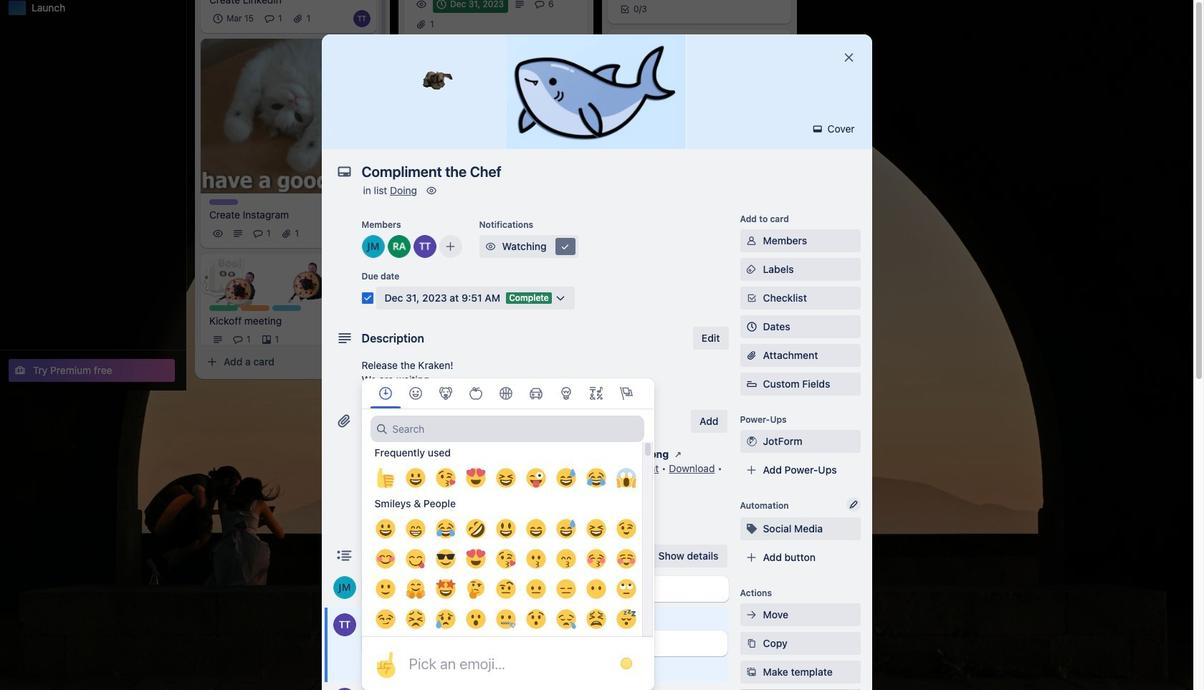 Task type: locate. For each thing, give the bounding box(es) containing it.
terry turtle (terryturtle) image
[[353, 10, 371, 27], [333, 225, 351, 242], [413, 235, 436, 258], [353, 331, 371, 348], [333, 614, 356, 637]]

color: sky, title: "sparkling" element
[[272, 305, 301, 311]]

terry turtle (terryturtle) image
[[525, 36, 542, 53]]

jeremy miller (jeremymiller198) image
[[545, 36, 562, 53], [353, 225, 371, 242], [362, 235, 385, 258]]

ruby anderson (rubyanderson7) image
[[565, 36, 582, 53]]

None text field
[[355, 159, 828, 185]]

None checkbox
[[433, 0, 508, 13], [209, 10, 258, 27], [433, 0, 508, 13], [209, 10, 258, 27]]

add reaction image
[[362, 661, 373, 675]]

sm image
[[558, 239, 572, 254], [745, 434, 759, 449], [671, 447, 686, 462], [745, 608, 759, 622]]

Write a comment text field
[[362, 576, 729, 602]]

jeremy miller (jeremymiller198) image
[[333, 576, 356, 599]]

Mark due date as complete checkbox
[[362, 293, 373, 304]]

sm image
[[811, 122, 825, 136], [424, 184, 439, 198], [745, 234, 759, 248], [484, 239, 498, 254], [745, 262, 759, 277], [453, 496, 468, 510], [745, 522, 759, 536], [745, 637, 759, 651], [745, 665, 759, 680]]

color: orange, title: none image
[[241, 305, 270, 311]]



Task type: describe. For each thing, give the bounding box(es) containing it.
Search search field
[[370, 416, 644, 442]]

color: bold red, title: "thoughts" element
[[413, 70, 442, 76]]

ruby anderson (rubyanderson7) image
[[387, 235, 410, 258]]

create from template… image
[[571, 132, 582, 143]]

color: green, title: none image
[[209, 305, 238, 311]]

https://media1.giphy.com/media/3ov9jucrjra1ggg9vu/100w.gif?cid=ad960664cgd8q560jl16i4tqsq6qk30rgh2t6st4j6ihzo35&ep=v1_stickers_search&rid=100w.gif&ct=s image
[[414, 48, 461, 95]]

color: purple, title: none image
[[209, 199, 238, 205]]

create from template… image
[[367, 356, 379, 368]]

add members to card image
[[445, 239, 456, 254]]

mark due date as complete image
[[362, 293, 373, 304]]



Task type: vqa. For each thing, say whether or not it's contained in the screenshot.
first plan from the top
no



